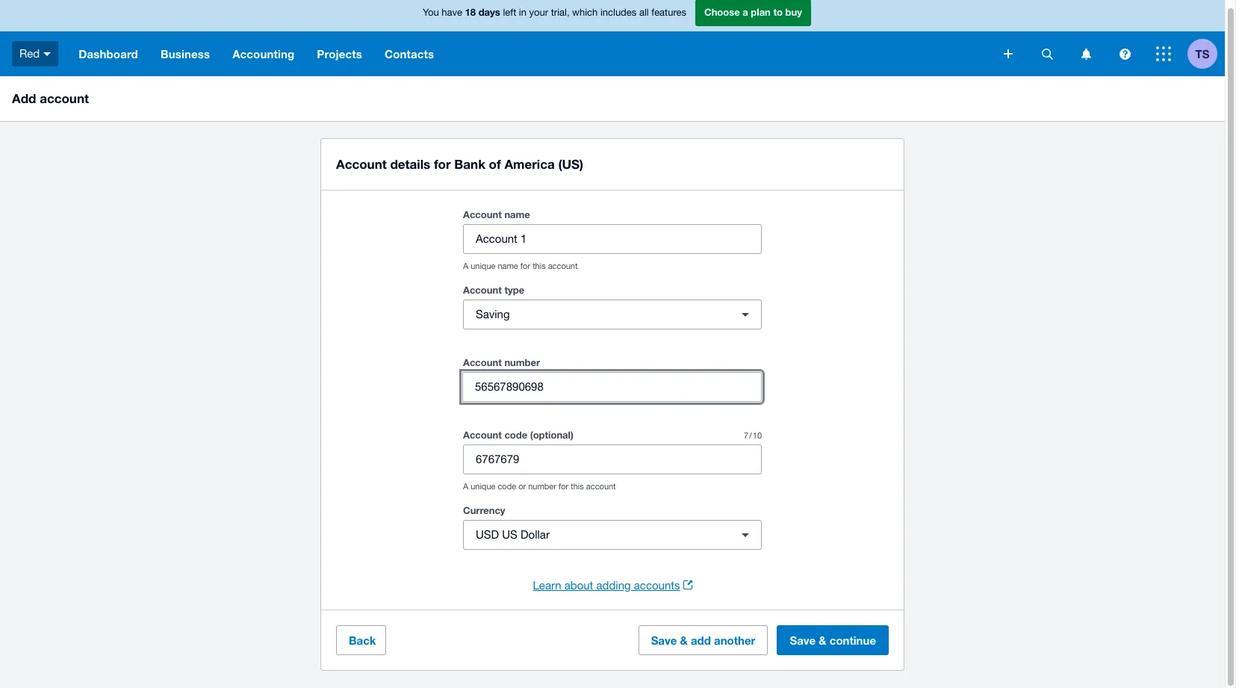 Task type: describe. For each thing, give the bounding box(es) containing it.
7 / 10
[[744, 431, 762, 440]]

all
[[639, 7, 649, 18]]

unique for name
[[471, 261, 496, 270]]

features
[[652, 7, 687, 18]]

18
[[465, 6, 476, 18]]

plan
[[751, 6, 771, 18]]

have
[[442, 7, 462, 18]]

type
[[505, 284, 525, 296]]

in
[[519, 7, 527, 18]]

account for account number
[[463, 356, 502, 368]]

contacts
[[385, 47, 434, 61]]

0 horizontal spatial account
[[40, 90, 89, 106]]

choose a plan to buy
[[704, 6, 802, 18]]

& for add
[[680, 634, 688, 647]]

& for continue
[[819, 634, 827, 647]]

america
[[505, 156, 555, 172]]

save & continue
[[790, 634, 876, 647]]

1 vertical spatial code
[[498, 482, 516, 491]]

which
[[572, 7, 598, 18]]

you have 18 days left in your trial, which includes all features
[[423, 6, 687, 18]]

svg image inside red popup button
[[44, 52, 51, 56]]

7
[[744, 431, 749, 440]]

0 vertical spatial code
[[505, 429, 528, 441]]

a
[[743, 6, 748, 18]]

a for a unique name for this account
[[463, 261, 469, 270]]

banner containing ts
[[0, 0, 1225, 76]]

/
[[749, 431, 752, 440]]

Account number field
[[463, 373, 761, 401]]

add
[[691, 634, 711, 647]]

days
[[479, 6, 500, 18]]

saving
[[476, 308, 510, 320]]

10
[[753, 431, 762, 440]]

account number
[[463, 356, 540, 368]]

details
[[390, 156, 430, 172]]

(us)
[[558, 156, 584, 172]]

business button
[[149, 31, 221, 76]]

1 vertical spatial account
[[548, 261, 578, 270]]

save for save & add another
[[651, 634, 677, 647]]

2 vertical spatial account
[[586, 482, 616, 491]]

1 vertical spatial name
[[498, 261, 518, 270]]

projects
[[317, 47, 362, 61]]

of
[[489, 156, 501, 172]]

a unique name for this account
[[463, 261, 578, 270]]

to
[[774, 6, 783, 18]]

projects button
[[306, 31, 374, 76]]

learn about adding accounts
[[533, 579, 680, 592]]

Account name field
[[464, 225, 761, 253]]

ts
[[1196, 47, 1210, 60]]

1 vertical spatial this
[[571, 482, 584, 491]]

svg image
[[1042, 48, 1053, 59]]

choose
[[704, 6, 740, 18]]

usd us dollar button
[[463, 520, 762, 550]]

red button
[[0, 31, 67, 76]]

your
[[529, 7, 548, 18]]

about
[[565, 579, 593, 592]]

another
[[714, 634, 756, 647]]

a for a unique code or number for this account
[[463, 482, 469, 491]]

add account
[[12, 90, 89, 106]]

account for account code (optional)
[[463, 429, 502, 441]]

add
[[12, 90, 36, 106]]

back button
[[336, 625, 386, 655]]

accounts
[[634, 579, 680, 592]]

account code (optional)
[[463, 429, 574, 441]]

you
[[423, 7, 439, 18]]



Task type: locate. For each thing, give the bounding box(es) containing it.
2 & from the left
[[819, 634, 827, 647]]

a up account type
[[463, 261, 469, 270]]

2 a from the top
[[463, 482, 469, 491]]

account
[[336, 156, 387, 172], [463, 208, 502, 220], [463, 284, 502, 296], [463, 356, 502, 368], [463, 429, 502, 441]]

business
[[161, 47, 210, 61]]

0 vertical spatial a
[[463, 261, 469, 270]]

0 horizontal spatial save
[[651, 634, 677, 647]]

number inside "group"
[[505, 356, 540, 368]]

account inside "group"
[[463, 356, 502, 368]]

save left continue
[[790, 634, 816, 647]]

0 vertical spatial number
[[505, 356, 540, 368]]

banner
[[0, 0, 1225, 76]]

0 vertical spatial unique
[[471, 261, 496, 270]]

1 horizontal spatial save
[[790, 634, 816, 647]]

back
[[349, 634, 376, 647]]

1 horizontal spatial for
[[521, 261, 530, 270]]

account down of
[[463, 208, 502, 220]]

save for save & continue
[[790, 634, 816, 647]]

a
[[463, 261, 469, 270], [463, 482, 469, 491]]

number down saving
[[505, 356, 540, 368]]

or
[[519, 482, 526, 491]]

saving button
[[463, 300, 762, 329]]

svg image
[[1156, 46, 1171, 61], [1081, 48, 1091, 59], [1119, 48, 1131, 59], [1004, 49, 1013, 58], [44, 52, 51, 56]]

0 horizontal spatial &
[[680, 634, 688, 647]]

bank
[[454, 156, 486, 172]]

ts button
[[1188, 31, 1225, 76]]

save & add another button
[[638, 625, 768, 655]]

account number group
[[462, 356, 762, 420]]

learn about adding accounts link
[[533, 577, 692, 595]]

name up type
[[498, 261, 518, 270]]

account left "details"
[[336, 156, 387, 172]]

account left (optional)
[[463, 429, 502, 441]]

1 horizontal spatial &
[[819, 634, 827, 647]]

save & add another
[[651, 634, 756, 647]]

this
[[533, 261, 546, 270], [571, 482, 584, 491]]

0 vertical spatial name
[[505, 208, 530, 220]]

code left (optional)
[[505, 429, 528, 441]]

trial,
[[551, 7, 570, 18]]

0 vertical spatial this
[[533, 261, 546, 270]]

accounting button
[[221, 31, 306, 76]]

1 & from the left
[[680, 634, 688, 647]]

1 save from the left
[[651, 634, 677, 647]]

number right or
[[528, 482, 557, 491]]

code
[[505, 429, 528, 441], [498, 482, 516, 491]]

account down account code (optional) field
[[586, 482, 616, 491]]

includes
[[601, 7, 637, 18]]

unique
[[471, 261, 496, 270], [471, 482, 496, 491]]

a up currency
[[463, 482, 469, 491]]

2 vertical spatial for
[[559, 482, 569, 491]]

0 vertical spatial for
[[434, 156, 451, 172]]

contacts button
[[374, 31, 445, 76]]

2 unique from the top
[[471, 482, 496, 491]]

a unique code or number for this account
[[463, 482, 616, 491]]

for left bank
[[434, 156, 451, 172]]

dashboard
[[79, 47, 138, 61]]

0 horizontal spatial for
[[434, 156, 451, 172]]

left
[[503, 7, 516, 18]]

0 horizontal spatial this
[[533, 261, 546, 270]]

unique up account type
[[471, 261, 496, 270]]

Account code (optional) field
[[464, 445, 761, 474]]

1 vertical spatial a
[[463, 482, 469, 491]]

unique for code
[[471, 482, 496, 491]]

account for account name
[[463, 208, 502, 220]]

for up type
[[521, 261, 530, 270]]

save & continue button
[[777, 625, 889, 655]]

continue
[[830, 634, 876, 647]]

1 vertical spatial unique
[[471, 482, 496, 491]]

usd
[[476, 528, 499, 541]]

for
[[434, 156, 451, 172], [521, 261, 530, 270], [559, 482, 569, 491]]

name
[[505, 208, 530, 220], [498, 261, 518, 270]]

save left add
[[651, 634, 677, 647]]

(optional)
[[530, 429, 574, 441]]

1 horizontal spatial this
[[571, 482, 584, 491]]

& left continue
[[819, 634, 827, 647]]

account for account details for bank of america (us)
[[336, 156, 387, 172]]

1 horizontal spatial account
[[548, 261, 578, 270]]

0 vertical spatial account
[[40, 90, 89, 106]]

learn
[[533, 579, 561, 592]]

buy
[[786, 6, 802, 18]]

account down account name field
[[548, 261, 578, 270]]

1 vertical spatial for
[[521, 261, 530, 270]]

account
[[40, 90, 89, 106], [548, 261, 578, 270], [586, 482, 616, 491]]

name up a unique name for this account
[[505, 208, 530, 220]]

2 horizontal spatial account
[[586, 482, 616, 491]]

currency
[[463, 504, 505, 516]]

dashboard link
[[67, 31, 149, 76]]

2 save from the left
[[790, 634, 816, 647]]

&
[[680, 634, 688, 647], [819, 634, 827, 647]]

usd us dollar
[[476, 528, 550, 541]]

dollar
[[521, 528, 550, 541]]

account up saving
[[463, 284, 502, 296]]

account details for bank of america (us)
[[336, 156, 584, 172]]

account down saving
[[463, 356, 502, 368]]

& left add
[[680, 634, 688, 647]]

account for account type
[[463, 284, 502, 296]]

1 unique from the top
[[471, 261, 496, 270]]

code left or
[[498, 482, 516, 491]]

save
[[651, 634, 677, 647], [790, 634, 816, 647]]

adding
[[597, 579, 631, 592]]

account name
[[463, 208, 530, 220]]

us
[[502, 528, 518, 541]]

1 vertical spatial number
[[528, 482, 557, 491]]

for right or
[[559, 482, 569, 491]]

account right add
[[40, 90, 89, 106]]

red
[[19, 47, 40, 60]]

account type
[[463, 284, 525, 296]]

2 horizontal spatial for
[[559, 482, 569, 491]]

number
[[505, 356, 540, 368], [528, 482, 557, 491]]

1 a from the top
[[463, 261, 469, 270]]

accounting
[[232, 47, 295, 61]]

unique up currency
[[471, 482, 496, 491]]



Task type: vqa. For each thing, say whether or not it's contained in the screenshot.
bottommost UNIQUE
yes



